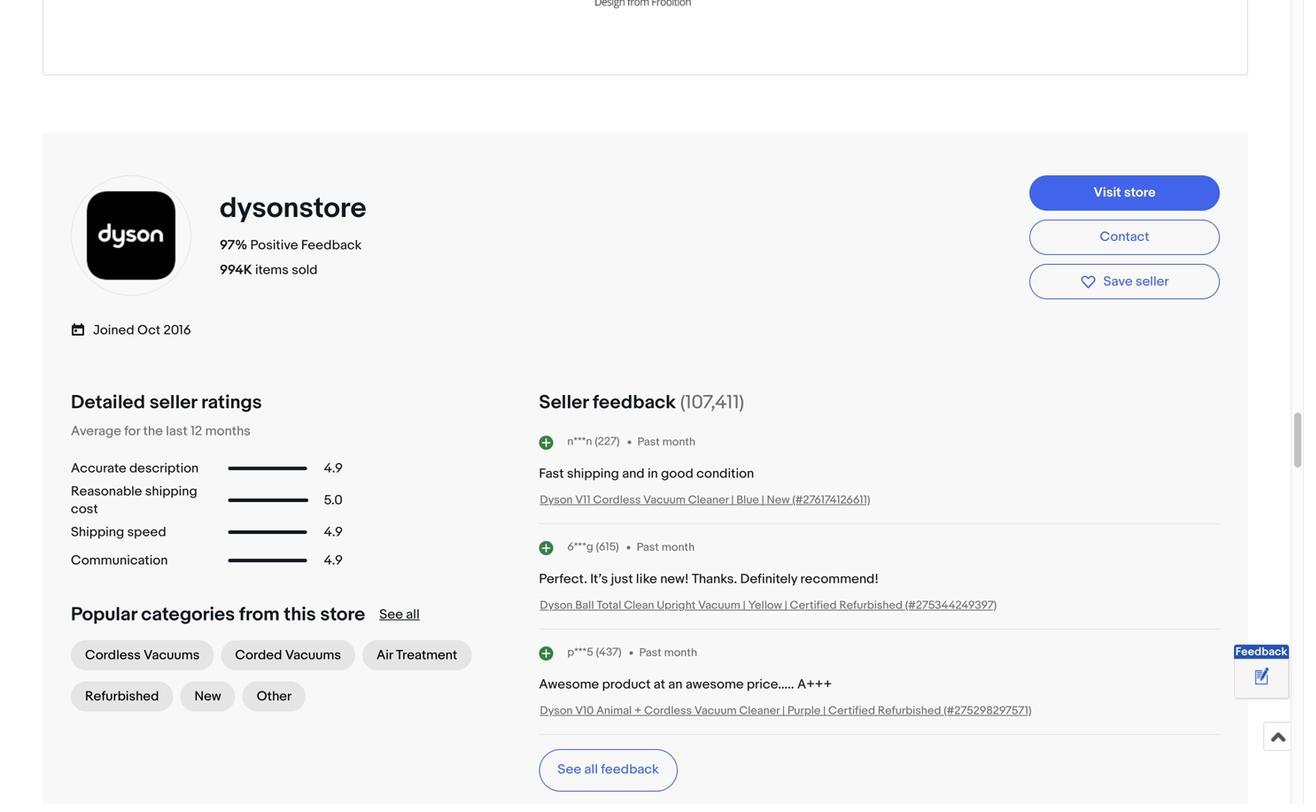 Task type: locate. For each thing, give the bounding box(es) containing it.
2 vertical spatial cordless
[[644, 705, 692, 718]]

0 vertical spatial cleaner
[[688, 494, 729, 507]]

cordless down an at the right bottom of the page
[[644, 705, 692, 718]]

new right blue
[[767, 494, 790, 507]]

1 vertical spatial 4.9
[[324, 525, 343, 541]]

past up like
[[637, 541, 659, 555]]

a+++
[[798, 677, 832, 693]]

1 vertical spatial past month
[[637, 541, 695, 555]]

month up awesome product at an awesome price…..  a+++
[[664, 646, 697, 660]]

all for see all
[[406, 607, 420, 623]]

1 horizontal spatial new
[[767, 494, 790, 507]]

oct
[[137, 323, 160, 339]]

0 horizontal spatial vacuums
[[144, 648, 200, 664]]

2 vertical spatial past
[[639, 646, 662, 660]]

vacuum down thanks.
[[698, 599, 741, 613]]

joined oct 2016
[[93, 323, 191, 339]]

0 vertical spatial certified
[[790, 599, 837, 613]]

1 horizontal spatial cordless
[[593, 494, 641, 507]]

2 vertical spatial 4.9
[[324, 553, 343, 569]]

vacuums down 'categories' on the left of page
[[144, 648, 200, 664]]

feedback
[[301, 238, 362, 253], [1236, 646, 1288, 659]]

past month up an at the right bottom of the page
[[639, 646, 697, 660]]

1 vertical spatial month
[[662, 541, 695, 555]]

see all feedback link
[[539, 750, 678, 792]]

1 vertical spatial vacuum
[[698, 599, 741, 613]]

dyson down perfect.
[[540, 599, 573, 613]]

other link
[[243, 682, 306, 712]]

dyson left v10
[[540, 705, 573, 718]]

past month
[[638, 435, 696, 449], [637, 541, 695, 555], [639, 646, 697, 660]]

shipping
[[567, 466, 619, 482], [145, 484, 197, 500]]

vacuum down the awesome
[[695, 705, 737, 718]]

1 horizontal spatial shipping
[[567, 466, 619, 482]]

0 vertical spatial 4.9
[[324, 461, 343, 477]]

refurbished down the cordless vacuums link
[[85, 689, 159, 705]]

recommend!
[[801, 572, 879, 588]]

0 vertical spatial past month
[[638, 435, 696, 449]]

cordless
[[593, 494, 641, 507], [85, 648, 141, 664], [644, 705, 692, 718]]

past month up new!
[[637, 541, 695, 555]]

3 dyson from the top
[[540, 705, 573, 718]]

vacuum down in
[[644, 494, 686, 507]]

0 horizontal spatial cordless
[[85, 648, 141, 664]]

popular categories from this store
[[71, 604, 365, 627]]

0 vertical spatial seller
[[1136, 274, 1169, 290]]

vacuums down this on the left bottom of page
[[285, 648, 341, 664]]

certified down recommend!
[[790, 599, 837, 613]]

0 vertical spatial see
[[379, 607, 403, 623]]

1 vertical spatial shipping
[[145, 484, 197, 500]]

purple
[[788, 705, 821, 718]]

2 vacuums from the left
[[285, 648, 341, 664]]

1 vertical spatial cleaner
[[739, 705, 780, 718]]

(615)
[[596, 541, 619, 554]]

new link
[[180, 682, 235, 712]]

1 4.9 from the top
[[324, 461, 343, 477]]

0 horizontal spatial seller
[[150, 391, 197, 414]]

like
[[636, 572, 657, 588]]

certified
[[790, 599, 837, 613], [829, 705, 876, 718]]

seller
[[1136, 274, 1169, 290], [150, 391, 197, 414]]

past month for like
[[637, 541, 695, 555]]

| left blue
[[731, 494, 734, 507]]

vacuums for cordless vacuums
[[144, 648, 200, 664]]

dyson ball total clean upright vacuum | yellow | certified refurbished (#275344249397) link
[[540, 599, 997, 613]]

1 vertical spatial past
[[637, 541, 659, 555]]

0 horizontal spatial new
[[194, 689, 221, 705]]

certified down a+++
[[829, 705, 876, 718]]

1 dyson from the top
[[540, 494, 573, 507]]

ball
[[575, 599, 594, 613]]

1 vertical spatial new
[[194, 689, 221, 705]]

0 vertical spatial vacuum
[[644, 494, 686, 507]]

0 vertical spatial month
[[663, 435, 696, 449]]

1 horizontal spatial store
[[1125, 185, 1156, 201]]

2 vertical spatial past month
[[639, 646, 697, 660]]

refurbished
[[840, 599, 903, 613], [85, 689, 159, 705], [878, 705, 941, 718]]

store right this on the left bottom of page
[[320, 604, 365, 627]]

perfect.
[[539, 572, 587, 588]]

save
[[1104, 274, 1133, 290]]

dyson for awesome
[[540, 705, 573, 718]]

past up at
[[639, 646, 662, 660]]

0 vertical spatial past
[[638, 435, 660, 449]]

visit store link
[[1030, 175, 1220, 211]]

awesome product at an awesome price…..  a+++
[[539, 677, 832, 693]]

0 horizontal spatial see
[[379, 607, 403, 623]]

0 vertical spatial store
[[1125, 185, 1156, 201]]

an
[[668, 677, 683, 693]]

cordless vacuums
[[85, 648, 200, 664]]

0 vertical spatial all
[[406, 607, 420, 623]]

0 vertical spatial shipping
[[567, 466, 619, 482]]

1 vacuums from the left
[[144, 648, 200, 664]]

see up the air
[[379, 607, 403, 623]]

1 vertical spatial all
[[584, 762, 598, 778]]

all down v10
[[584, 762, 598, 778]]

vacuum for new!
[[698, 599, 741, 613]]

clean
[[624, 599, 654, 613]]

cleaner down condition
[[688, 494, 729, 507]]

2 4.9 from the top
[[324, 525, 343, 541]]

vacuums
[[144, 648, 200, 664], [285, 648, 341, 664]]

seller for detailed
[[150, 391, 197, 414]]

(107,411)
[[680, 391, 745, 414]]

dyson v10 animal + cordless vacuum cleaner | purple | certified refurbished (#275298297571)
[[540, 705, 1032, 718]]

0 horizontal spatial all
[[406, 607, 420, 623]]

shipping speed
[[71, 525, 166, 541]]

v11
[[575, 494, 591, 507]]

1 horizontal spatial seller
[[1136, 274, 1169, 290]]

new!
[[660, 572, 689, 588]]

communication
[[71, 553, 168, 569]]

animal
[[597, 705, 632, 718]]

2 dyson from the top
[[540, 599, 573, 613]]

0 horizontal spatial shipping
[[145, 484, 197, 500]]

1 horizontal spatial vacuums
[[285, 648, 341, 664]]

shipping for reasonable
[[145, 484, 197, 500]]

feedback
[[593, 391, 676, 414], [601, 762, 659, 778]]

1 horizontal spatial feedback
[[1236, 646, 1288, 659]]

treatment
[[396, 648, 458, 664]]

|
[[731, 494, 734, 507], [762, 494, 764, 507], [743, 599, 746, 613], [785, 599, 787, 613], [782, 705, 785, 718], [823, 705, 826, 718]]

see all
[[379, 607, 420, 623]]

description
[[129, 461, 199, 477]]

+
[[635, 705, 642, 718]]

all up air treatment
[[406, 607, 420, 623]]

0 horizontal spatial feedback
[[301, 238, 362, 253]]

see down v10
[[558, 762, 581, 778]]

4.9
[[324, 461, 343, 477], [324, 525, 343, 541], [324, 553, 343, 569]]

2 vertical spatial month
[[664, 646, 697, 660]]

dyson left v11
[[540, 494, 573, 507]]

0 vertical spatial dyson
[[540, 494, 573, 507]]

contact link
[[1030, 220, 1220, 255]]

seller right save
[[1136, 274, 1169, 290]]

1 vertical spatial cordless
[[85, 648, 141, 664]]

2 vertical spatial vacuum
[[695, 705, 737, 718]]

feedback up (227)
[[593, 391, 676, 414]]

seller
[[539, 391, 589, 414]]

cordless down "popular"
[[85, 648, 141, 664]]

2 vertical spatial dyson
[[540, 705, 573, 718]]

dysonstore link
[[220, 191, 373, 226]]

month up good
[[663, 435, 696, 449]]

accurate
[[71, 461, 126, 477]]

seller for save
[[1136, 274, 1169, 290]]

cleaner down price…..
[[739, 705, 780, 718]]

month up new!
[[662, 541, 695, 555]]

all for see all feedback
[[584, 762, 598, 778]]

see for see all feedback
[[558, 762, 581, 778]]

1 horizontal spatial see
[[558, 762, 581, 778]]

all
[[406, 607, 420, 623], [584, 762, 598, 778]]

seller inside button
[[1136, 274, 1169, 290]]

store right the visit
[[1125, 185, 1156, 201]]

positive
[[250, 238, 298, 253]]

air
[[377, 648, 393, 664]]

p***5 (437)
[[568, 646, 622, 660]]

months
[[205, 424, 251, 440]]

cordless down and
[[593, 494, 641, 507]]

vacuum
[[644, 494, 686, 507], [698, 599, 741, 613], [695, 705, 737, 718]]

shipping down description
[[145, 484, 197, 500]]

1 horizontal spatial all
[[584, 762, 598, 778]]

dyson for fast
[[540, 494, 573, 507]]

1 vertical spatial see
[[558, 762, 581, 778]]

save seller
[[1104, 274, 1169, 290]]

0 horizontal spatial store
[[320, 604, 365, 627]]

vacuum for awesome
[[695, 705, 737, 718]]

past up fast shipping and in good condition
[[638, 435, 660, 449]]

shipping inside reasonable shipping cost
[[145, 484, 197, 500]]

see for see all
[[379, 607, 403, 623]]

| left purple
[[782, 705, 785, 718]]

cordless vacuums link
[[71, 641, 214, 671]]

shipping up v11
[[567, 466, 619, 482]]

past month up good
[[638, 435, 696, 449]]

feedback down "+"
[[601, 762, 659, 778]]

1 vertical spatial seller
[[150, 391, 197, 414]]

product
[[602, 677, 651, 693]]

| right purple
[[823, 705, 826, 718]]

new left other link
[[194, 689, 221, 705]]

1 vertical spatial dyson
[[540, 599, 573, 613]]

(227)
[[595, 435, 620, 449]]

past
[[638, 435, 660, 449], [637, 541, 659, 555], [639, 646, 662, 660]]

seller up the last
[[150, 391, 197, 414]]

dyson
[[540, 494, 573, 507], [540, 599, 573, 613], [540, 705, 573, 718]]



Task type: describe. For each thing, give the bounding box(es) containing it.
994k items sold
[[220, 262, 318, 278]]

3 4.9 from the top
[[324, 553, 343, 569]]

from
[[239, 604, 280, 627]]

0 vertical spatial new
[[767, 494, 790, 507]]

air treatment
[[377, 648, 458, 664]]

past for at
[[639, 646, 662, 660]]

month for new!
[[662, 541, 695, 555]]

shipping for fast
[[567, 466, 619, 482]]

past for and
[[638, 435, 660, 449]]

month for good
[[663, 435, 696, 449]]

12
[[191, 424, 202, 440]]

fast
[[539, 466, 564, 482]]

good
[[661, 466, 694, 482]]

this
[[284, 604, 316, 627]]

97%
[[220, 238, 247, 253]]

blue
[[737, 494, 759, 507]]

price…..
[[747, 677, 795, 693]]

awesome
[[539, 677, 599, 693]]

corded vacuums
[[235, 648, 341, 664]]

just
[[611, 572, 633, 588]]

reasonable shipping cost
[[71, 484, 197, 518]]

0 vertical spatial feedback
[[593, 391, 676, 414]]

visit
[[1094, 185, 1122, 201]]

dyson for perfect.
[[540, 599, 573, 613]]

| left yellow
[[743, 599, 746, 613]]

corded
[[235, 648, 282, 664]]

text__icon wrapper image
[[71, 320, 93, 338]]

for
[[124, 424, 140, 440]]

past for just
[[637, 541, 659, 555]]

average
[[71, 424, 121, 440]]

1 vertical spatial feedback
[[601, 762, 659, 778]]

month for awesome
[[664, 646, 697, 660]]

seller feedback (107,411)
[[539, 391, 745, 414]]

past month for in
[[638, 435, 696, 449]]

1 horizontal spatial cleaner
[[739, 705, 780, 718]]

(#275344249397)
[[905, 599, 997, 613]]

thanks.
[[692, 572, 737, 588]]

awesome
[[686, 677, 744, 693]]

2 horizontal spatial cordless
[[644, 705, 692, 718]]

dysonstore
[[220, 191, 367, 226]]

97% positive feedback
[[220, 238, 362, 253]]

total
[[597, 599, 622, 613]]

average for the last 12 months
[[71, 424, 251, 440]]

dyson v11 cordless vacuum cleaner | blue | new (#276174126611) link
[[540, 494, 871, 507]]

detailed seller ratings
[[71, 391, 262, 414]]

994k
[[220, 262, 252, 278]]

past month for an
[[639, 646, 697, 660]]

dyson ball total clean upright vacuum | yellow | certified refurbished (#275344249397)
[[540, 599, 997, 613]]

sold
[[292, 262, 318, 278]]

(#276174126611)
[[793, 494, 871, 507]]

(#275298297571)
[[944, 705, 1032, 718]]

n***n
[[568, 435, 592, 449]]

definitely
[[740, 572, 798, 588]]

cost
[[71, 502, 98, 518]]

upright
[[657, 599, 696, 613]]

dyson v10 animal + cordless vacuum cleaner | purple | certified refurbished (#275298297571) link
[[540, 705, 1032, 718]]

air treatment link
[[362, 641, 472, 671]]

refurbished down recommend!
[[840, 599, 903, 613]]

dysonstore image
[[69, 174, 193, 298]]

at
[[654, 677, 665, 693]]

reasonable
[[71, 484, 142, 500]]

p***5
[[568, 646, 594, 660]]

corded vacuums link
[[221, 641, 355, 671]]

last
[[166, 424, 188, 440]]

it's
[[590, 572, 608, 588]]

accurate description
[[71, 461, 199, 477]]

dyson v11 cordless vacuum cleaner | blue | new (#276174126611)
[[540, 494, 871, 507]]

2016
[[163, 323, 191, 339]]

fast shipping and in good condition
[[539, 466, 754, 482]]

| right blue
[[762, 494, 764, 507]]

speed
[[127, 525, 166, 541]]

yellow
[[748, 599, 782, 613]]

6***g (615)
[[568, 541, 619, 554]]

categories
[[141, 604, 235, 627]]

refurbished left (#275298297571)
[[878, 705, 941, 718]]

see all link
[[379, 607, 420, 623]]

0 vertical spatial cordless
[[593, 494, 641, 507]]

visit store
[[1094, 185, 1156, 201]]

the
[[143, 424, 163, 440]]

detailed
[[71, 391, 145, 414]]

contact
[[1100, 229, 1150, 245]]

see all feedback
[[558, 762, 659, 778]]

popular
[[71, 604, 137, 627]]

1 vertical spatial feedback
[[1236, 646, 1288, 659]]

ratings
[[201, 391, 262, 414]]

0 horizontal spatial cleaner
[[688, 494, 729, 507]]

v10
[[575, 705, 594, 718]]

other
[[257, 689, 292, 705]]

and
[[622, 466, 645, 482]]

0 vertical spatial feedback
[[301, 238, 362, 253]]

6***g
[[568, 541, 594, 554]]

in
[[648, 466, 658, 482]]

1 vertical spatial store
[[320, 604, 365, 627]]

refurbished link
[[71, 682, 173, 712]]

| right yellow
[[785, 599, 787, 613]]

1 vertical spatial certified
[[829, 705, 876, 718]]

condition
[[697, 466, 754, 482]]

4.9 for description
[[324, 461, 343, 477]]

vacuums for corded vacuums
[[285, 648, 341, 664]]

4.9 for speed
[[324, 525, 343, 541]]

shipping
[[71, 525, 124, 541]]



Task type: vqa. For each thing, say whether or not it's contained in the screenshot.
ratings at the left of the page
yes



